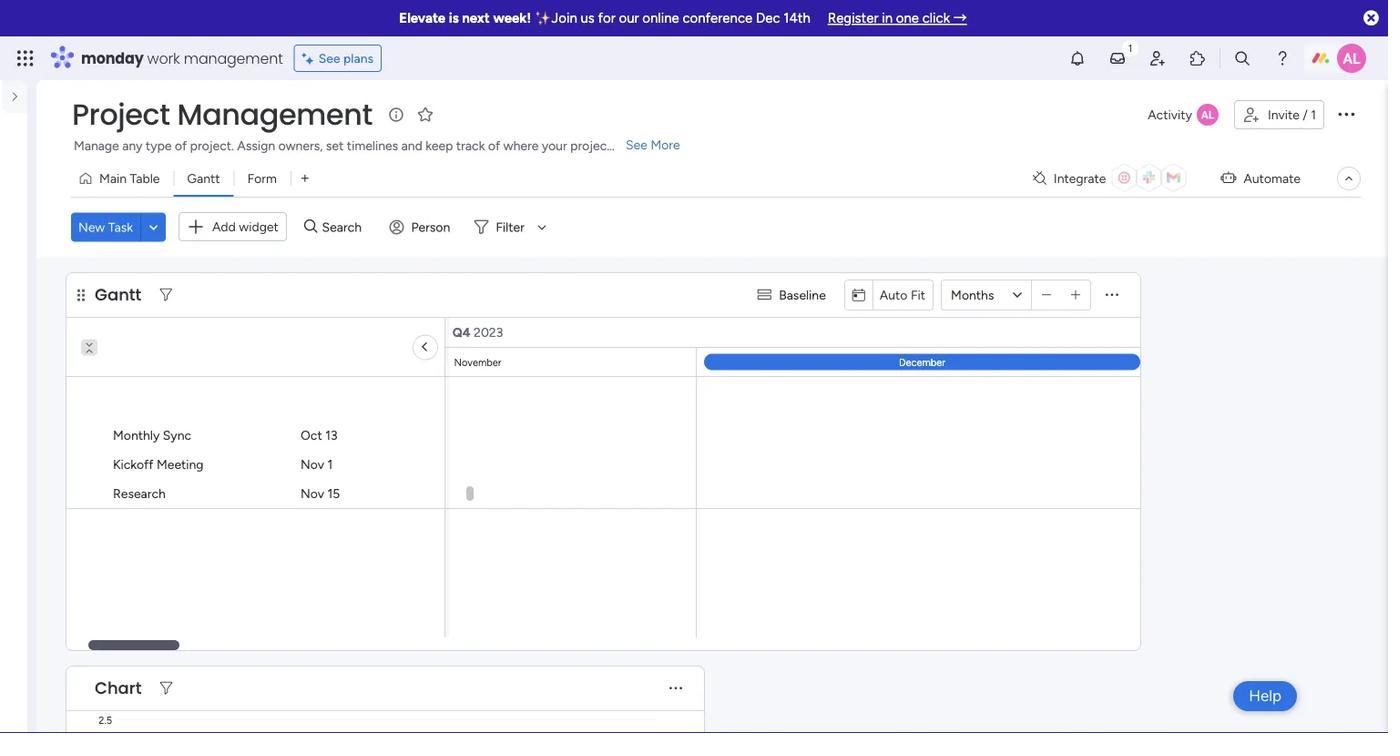 Task type: describe. For each thing, give the bounding box(es) containing it.
see more link
[[624, 136, 682, 154]]

meeting
[[157, 456, 204, 472]]

click
[[923, 10, 950, 26]]

table
[[130, 171, 160, 186]]

0 horizontal spatial 1
[[328, 456, 333, 472]]

integrate
[[1054, 171, 1106, 186]]

plans
[[343, 51, 374, 66]]

see for see more
[[626, 137, 648, 153]]

new
[[78, 219, 105, 235]]

for
[[598, 10, 616, 26]]

monthly
[[113, 427, 160, 443]]

us
[[581, 10, 595, 26]]

join
[[552, 10, 577, 26]]

dec
[[756, 10, 780, 26]]

oct
[[301, 427, 322, 443]]

kickoff
[[113, 456, 153, 472]]

task
[[108, 219, 133, 235]]

/
[[1303, 107, 1308, 123]]

where
[[503, 138, 539, 154]]

auto fit
[[880, 287, 926, 302]]

research
[[113, 486, 166, 501]]

december
[[899, 356, 946, 368]]

q4
[[453, 324, 471, 340]]

Search field
[[318, 214, 372, 240]]

filter button
[[467, 213, 553, 242]]

2023
[[474, 324, 503, 340]]

one
[[896, 10, 919, 26]]

14th
[[784, 10, 811, 26]]

invite / 1
[[1268, 107, 1316, 123]]

manage
[[74, 138, 119, 154]]

main table
[[99, 171, 160, 186]]

v2 today image
[[853, 288, 865, 301]]

notifications image
[[1069, 49, 1087, 67]]

work
[[147, 48, 180, 68]]

main table button
[[71, 164, 173, 193]]

your
[[542, 138, 567, 154]]

sync
[[163, 427, 191, 443]]

v2 funnel image
[[160, 682, 172, 695]]

invite
[[1268, 107, 1300, 123]]

conference
[[683, 10, 753, 26]]

new task button
[[71, 213, 140, 242]]

chart
[[95, 676, 142, 700]]

form
[[247, 171, 277, 186]]

nov for nov 1
[[301, 456, 324, 472]]

13
[[325, 427, 338, 443]]

✨
[[535, 10, 548, 26]]

inbox image
[[1109, 49, 1127, 67]]

→
[[954, 10, 967, 26]]

gantt inside button
[[187, 171, 220, 186]]

nov for nov 15
[[301, 486, 324, 501]]

and
[[401, 138, 423, 154]]

stands.
[[615, 138, 655, 154]]

help image
[[1274, 49, 1292, 67]]

new task
[[78, 219, 133, 235]]

lottie animation element
[[0, 633, 27, 733]]

v2 search image
[[304, 217, 318, 237]]

0 vertical spatial more dots image
[[1106, 288, 1119, 301]]

add widget
[[212, 219, 279, 235]]

v2 collapse up image
[[81, 345, 97, 357]]

auto
[[880, 287, 908, 302]]

1 of from the left
[[175, 138, 187, 154]]

add widget button
[[179, 212, 287, 241]]

see for see plans
[[319, 51, 340, 66]]

any
[[122, 138, 143, 154]]

november
[[454, 356, 501, 368]]

assign
[[237, 138, 275, 154]]

workspace options image
[[13, 181, 31, 199]]

project
[[72, 94, 170, 135]]

week!
[[493, 10, 531, 26]]

main
[[99, 171, 127, 186]]

project.
[[190, 138, 234, 154]]

next
[[462, 10, 490, 26]]

lottie animation image
[[0, 633, 27, 733]]

management
[[177, 94, 372, 135]]



Task type: vqa. For each thing, say whether or not it's contained in the screenshot.
is
yes



Task type: locate. For each thing, give the bounding box(es) containing it.
angle down image
[[149, 220, 158, 234]]

main content
[[0, 257, 1388, 733]]

online
[[643, 10, 679, 26]]

angle right image
[[424, 339, 427, 355]]

dapulse drag handle 3 image left chart
[[77, 682, 85, 695]]

see left plans
[[319, 51, 340, 66]]

months
[[951, 287, 994, 302]]

see plans button
[[294, 45, 382, 72]]

list box
[[11, 255, 36, 286]]

activity button
[[1141, 100, 1227, 129]]

0 vertical spatial dapulse drag handle 3 image
[[77, 288, 85, 301]]

person button
[[382, 213, 461, 242]]

apple lee image
[[1337, 44, 1367, 73]]

project
[[570, 138, 612, 154]]

is
[[449, 10, 459, 26]]

0 horizontal spatial more dots image
[[670, 682, 682, 695]]

help button
[[1234, 681, 1297, 712]]

0 vertical spatial nov
[[301, 456, 324, 472]]

apps image
[[1189, 49, 1207, 67]]

1 vertical spatial nov
[[301, 486, 324, 501]]

1 vertical spatial more dots image
[[670, 682, 682, 695]]

add
[[212, 219, 236, 235]]

register in one click →
[[828, 10, 967, 26]]

1 vertical spatial dapulse drag handle 3 image
[[77, 682, 85, 695]]

1 down 13
[[328, 456, 333, 472]]

1 right the /
[[1311, 107, 1316, 123]]

more
[[651, 137, 680, 153]]

1 dapulse drag handle 3 image from the top
[[77, 288, 85, 301]]

0 horizontal spatial gantt
[[95, 283, 141, 306]]

q4 2023
[[453, 324, 503, 340]]

add to favorites image
[[416, 105, 434, 123]]

filter
[[496, 219, 525, 235]]

dapulse drag handle 3 image for chart
[[77, 682, 85, 695]]

1 nov from the top
[[301, 456, 324, 472]]

2 nov from the top
[[301, 486, 324, 501]]

0 vertical spatial see
[[319, 51, 340, 66]]

show board description image
[[385, 106, 407, 124]]

0 horizontal spatial see
[[319, 51, 340, 66]]

1 horizontal spatial of
[[488, 138, 500, 154]]

see inside button
[[319, 51, 340, 66]]

elevate is next week! ✨ join us for our online conference dec 14th
[[399, 10, 811, 26]]

gantt
[[187, 171, 220, 186], [95, 283, 141, 306]]

invite / 1 button
[[1234, 100, 1325, 129]]

form button
[[234, 164, 291, 193]]

2 dapulse drag handle 3 image from the top
[[77, 682, 85, 695]]

0 horizontal spatial of
[[175, 138, 187, 154]]

of right track
[[488, 138, 500, 154]]

widget
[[239, 219, 279, 235]]

gantt left v2 funnel image
[[95, 283, 141, 306]]

auto fit button
[[873, 280, 933, 309]]

see left the more
[[626, 137, 648, 153]]

2 of from the left
[[488, 138, 500, 154]]

elevate
[[399, 10, 446, 26]]

15
[[328, 486, 340, 501]]

v2 funnel image
[[160, 288, 172, 301]]

nov 1
[[301, 456, 333, 472]]

monday
[[81, 48, 144, 68]]

oct 13
[[301, 427, 338, 443]]

workspaces navigation
[[7, 175, 122, 244]]

baseline
[[779, 287, 826, 302]]

of right the type on the left top
[[175, 138, 187, 154]]

nov 15
[[301, 486, 340, 501]]

dapulse integrations image
[[1033, 172, 1047, 185]]

management
[[184, 48, 283, 68]]

1 vertical spatial see
[[626, 137, 648, 153]]

see more
[[626, 137, 680, 153]]

dapulse drag handle 3 image for gantt
[[77, 288, 85, 301]]

v2 minus image
[[1042, 288, 1052, 301]]

person
[[411, 219, 450, 235]]

collapse board header image
[[1342, 171, 1357, 186]]

select product image
[[16, 49, 35, 67]]

1 horizontal spatial more dots image
[[1106, 288, 1119, 301]]

nov left '15'
[[301, 486, 324, 501]]

option
[[11, 255, 36, 286]]

see plans
[[319, 51, 374, 66]]

main content containing gantt
[[0, 257, 1388, 733]]

options image
[[1336, 103, 1357, 125]]

register in one click → link
[[828, 10, 967, 26]]

manage any type of project. assign owners, set timelines and keep track of where your project stands.
[[74, 138, 655, 154]]

register
[[828, 10, 879, 26]]

1 horizontal spatial gantt
[[187, 171, 220, 186]]

timelines
[[347, 138, 398, 154]]

0 vertical spatial gantt
[[187, 171, 220, 186]]

monday work management
[[81, 48, 283, 68]]

nov
[[301, 456, 324, 472], [301, 486, 324, 501]]

autopilot image
[[1221, 166, 1237, 189]]

invite members image
[[1149, 49, 1167, 67]]

1 inside button
[[1311, 107, 1316, 123]]

activity
[[1148, 107, 1193, 123]]

owners,
[[278, 138, 323, 154]]

1
[[1311, 107, 1316, 123], [328, 456, 333, 472]]

fit
[[911, 287, 926, 302]]

dapulse drag handle 3 image
[[77, 288, 85, 301], [77, 682, 85, 695]]

see
[[319, 51, 340, 66], [626, 137, 648, 153]]

gantt button
[[173, 164, 234, 193]]

1 horizontal spatial see
[[626, 137, 648, 153]]

type
[[146, 138, 172, 154]]

1 image
[[1122, 37, 1139, 58]]

v2 collapse down image
[[81, 333, 97, 344]]

our
[[619, 10, 639, 26]]

nov down oct
[[301, 456, 324, 472]]

v2 plus image
[[1071, 288, 1081, 301]]

keep
[[426, 138, 453, 154]]

more dots image
[[1106, 288, 1119, 301], [670, 682, 682, 695]]

kickoff meeting
[[113, 456, 204, 472]]

gantt down project.
[[187, 171, 220, 186]]

dapulse drag handle 3 image up the v2 collapse down icon
[[77, 288, 85, 301]]

arrow down image
[[531, 216, 553, 238]]

add view image
[[301, 172, 309, 185]]

1 vertical spatial 1
[[328, 456, 333, 472]]

1 horizontal spatial 1
[[1311, 107, 1316, 123]]

monthly sync
[[113, 427, 191, 443]]

help
[[1249, 687, 1282, 706]]

of
[[175, 138, 187, 154], [488, 138, 500, 154]]

baseline button
[[750, 280, 837, 309]]

set
[[326, 138, 344, 154]]

Project Management field
[[67, 94, 377, 135]]

0 vertical spatial 1
[[1311, 107, 1316, 123]]

1 vertical spatial gantt
[[95, 283, 141, 306]]

search everything image
[[1234, 49, 1252, 67]]

navigation
[[11, 255, 36, 286]]

automate
[[1244, 171, 1301, 186]]

project management
[[72, 94, 372, 135]]



